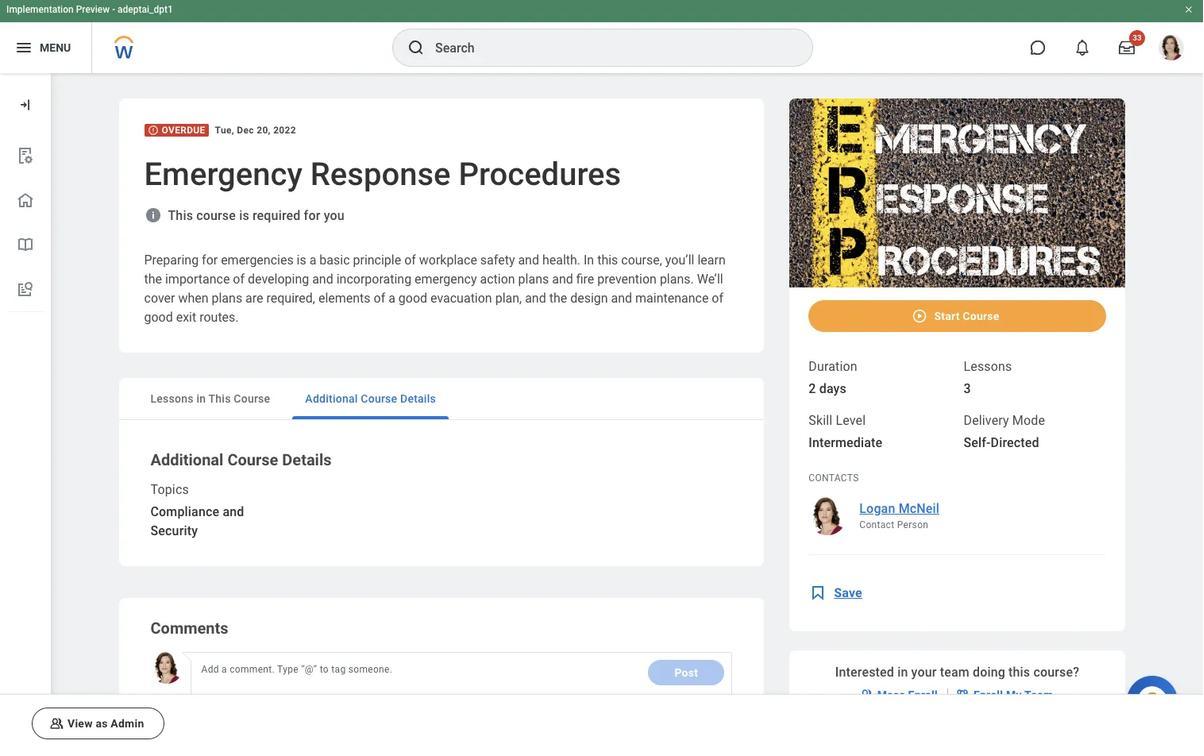 Task type: describe. For each thing, give the bounding box(es) containing it.
0 horizontal spatial the
[[144, 272, 162, 287]]

0 horizontal spatial plans
[[212, 291, 242, 306]]

elements
[[318, 291, 371, 306]]

as
[[96, 717, 108, 730]]

this inside preparing for emergencies is a basic principle of workplace safety and health. in this course, you'll learn the importance of developing and incorporating emergency action plans and fire prevention plans. we'll cover when plans are required, elements of a good evacuation plan, and the design and maintenance of good exit routes.
[[598, 253, 618, 268]]

when
[[178, 291, 209, 306]]

of right principle
[[405, 253, 416, 268]]

basic
[[320, 253, 350, 268]]

principle
[[353, 253, 401, 268]]

save button
[[809, 574, 872, 612]]

1 vertical spatial the
[[549, 291, 567, 306]]

emergency response procedures
[[144, 156, 621, 193]]

tue,
[[215, 125, 234, 136]]

cover
[[144, 291, 175, 306]]

action
[[480, 272, 515, 287]]

of down we'll
[[712, 291, 724, 306]]

skill
[[809, 413, 833, 428]]

you'll
[[666, 253, 695, 268]]

enroll my team link
[[949, 682, 1063, 708]]

exit
[[176, 310, 196, 325]]

skill level intermediate
[[809, 413, 883, 450]]

admin
[[111, 717, 144, 730]]

menu banner
[[0, 0, 1204, 73]]

and right plan,
[[525, 291, 546, 306]]

lessons in this course button
[[138, 378, 283, 419]]

duration
[[809, 359, 858, 374]]

0 horizontal spatial is
[[239, 208, 249, 223]]

0 vertical spatial plans
[[518, 272, 549, 287]]

procedures
[[459, 156, 621, 193]]

mass
[[878, 688, 906, 701]]

0 vertical spatial for
[[304, 208, 321, 223]]

33 button
[[1110, 30, 1146, 65]]

mass enroll link
[[852, 682, 948, 708]]

your
[[912, 665, 937, 680]]

post button
[[649, 660, 725, 686]]

required,
[[267, 291, 315, 306]]

and right safety
[[518, 253, 539, 268]]

in for your
[[898, 665, 908, 680]]

required
[[253, 208, 301, 223]]

home image
[[16, 191, 35, 210]]

2022
[[273, 125, 296, 136]]

team
[[1025, 688, 1054, 701]]

self-
[[964, 435, 991, 450]]

post
[[675, 667, 698, 679]]

course?
[[1034, 665, 1080, 680]]

comments
[[151, 619, 228, 638]]

of down incorporating
[[374, 291, 385, 306]]

this inside course details element
[[1009, 665, 1031, 680]]

media mylearning image
[[809, 584, 828, 603]]

doing
[[973, 665, 1006, 680]]

emergency
[[415, 272, 477, 287]]

in for this
[[197, 392, 206, 405]]

delivery
[[964, 413, 1010, 428]]

for inside preparing for emergencies is a basic principle of workplace safety and health. in this course, you'll learn the importance of developing and incorporating emergency action plans and fire prevention plans. we'll cover when plans are required, elements of a good evacuation plan, and the design and maintenance of good exit routes.
[[202, 253, 218, 268]]

mode
[[1013, 413, 1046, 428]]

media classroom image for mass enroll
[[859, 687, 874, 703]]

maintenance
[[636, 291, 709, 306]]

interested
[[836, 665, 895, 680]]

menu button
[[0, 22, 92, 73]]

1 vertical spatial good
[[144, 310, 173, 325]]

lessons for in
[[151, 392, 194, 405]]

response
[[310, 156, 451, 193]]

level
[[836, 413, 866, 428]]

implementation
[[6, 4, 74, 15]]

fire
[[577, 272, 595, 287]]

prevention
[[598, 272, 657, 287]]

evacuation
[[431, 291, 492, 306]]

plans.
[[660, 272, 694, 287]]

lessons for 3
[[964, 359, 1012, 374]]

start course
[[935, 310, 1000, 322]]

view
[[68, 717, 93, 730]]

justify image
[[14, 38, 33, 57]]

start
[[935, 310, 960, 322]]

you
[[324, 208, 345, 223]]

profile logan mcneil image
[[1159, 35, 1185, 64]]

mass enroll
[[878, 688, 938, 701]]

topics compliance and security
[[151, 482, 244, 539]]

course
[[196, 208, 236, 223]]

additional course details button
[[293, 378, 449, 419]]

days
[[820, 381, 847, 396]]

emergencies
[[221, 253, 294, 268]]

and down basic
[[312, 272, 333, 287]]

0 vertical spatial a
[[310, 253, 317, 268]]

duration 2 days
[[809, 359, 858, 396]]

we'll
[[697, 272, 724, 287]]



Task type: vqa. For each thing, say whether or not it's contained in the screenshot.
"Delivery Mode Self-Directed"
yes



Task type: locate. For each thing, give the bounding box(es) containing it.
notifications large image
[[1075, 40, 1091, 56]]

design
[[571, 291, 608, 306]]

0 horizontal spatial enroll
[[908, 688, 938, 701]]

0 horizontal spatial additional
[[151, 450, 224, 470]]

developing
[[248, 272, 309, 287]]

0 vertical spatial this
[[168, 208, 193, 223]]

20,
[[257, 125, 271, 136]]

enroll inside enroll my team link
[[974, 688, 1004, 701]]

1 vertical spatial is
[[297, 253, 306, 268]]

lessons
[[964, 359, 1012, 374], [151, 392, 194, 405]]

1 horizontal spatial details
[[400, 392, 436, 405]]

transformation import image
[[17, 97, 33, 113]]

tue, dec 20, 2022
[[215, 125, 296, 136]]

workplace
[[419, 253, 477, 268]]

preparing
[[144, 253, 199, 268]]

routes.
[[200, 310, 239, 325]]

mcneil
[[899, 501, 940, 516]]

this right in
[[598, 253, 618, 268]]

and inside topics compliance and security
[[223, 504, 244, 520]]

good down emergency
[[399, 291, 427, 306]]

start course button
[[809, 300, 1106, 332]]

in inside course details element
[[898, 665, 908, 680]]

1 horizontal spatial in
[[898, 665, 908, 680]]

preview
[[76, 4, 110, 15]]

0 vertical spatial media classroom image
[[859, 687, 874, 703]]

for left the you
[[304, 208, 321, 223]]

0 horizontal spatial in
[[197, 392, 206, 405]]

1 horizontal spatial this
[[1009, 665, 1031, 680]]

additional inside button
[[305, 392, 358, 405]]

importance
[[165, 272, 230, 287]]

info image
[[144, 207, 162, 224]]

learn
[[698, 253, 726, 268]]

exclamation circle image
[[147, 125, 158, 136]]

implementation preview -   adeptai_dpt1
[[6, 4, 173, 15]]

save
[[834, 585, 863, 600]]

-
[[112, 4, 115, 15]]

health.
[[543, 253, 581, 268]]

media classroom image left the view
[[48, 716, 64, 732]]

this up my
[[1009, 665, 1031, 680]]

media classroom image inside view as admin button
[[48, 716, 64, 732]]

0 horizontal spatial media classroom image
[[48, 716, 64, 732]]

enroll inside mass enroll link
[[908, 688, 938, 701]]

1 vertical spatial plans
[[212, 291, 242, 306]]

security
[[151, 524, 198, 539]]

Comment text field
[[198, 660, 639, 689]]

lessons 3
[[964, 359, 1012, 396]]

delivery mode self-directed
[[964, 413, 1046, 450]]

1 horizontal spatial is
[[297, 253, 306, 268]]

1 vertical spatial this
[[1009, 665, 1031, 680]]

is right course at the left of page
[[239, 208, 249, 223]]

0 vertical spatial lessons
[[964, 359, 1012, 374]]

team
[[940, 665, 970, 680]]

safety
[[481, 253, 515, 268]]

and right compliance
[[223, 504, 244, 520]]

a
[[310, 253, 317, 268], [389, 291, 396, 306]]

0 vertical spatial good
[[399, 291, 427, 306]]

0 horizontal spatial a
[[310, 253, 317, 268]]

1 horizontal spatial this
[[209, 392, 231, 405]]

inbox large image
[[1119, 40, 1135, 56]]

person
[[898, 519, 929, 530]]

1 vertical spatial additional
[[151, 450, 224, 470]]

1 vertical spatial in
[[898, 665, 908, 680]]

1 horizontal spatial additional
[[305, 392, 358, 405]]

close environment banner image
[[1185, 5, 1194, 14]]

the
[[144, 272, 162, 287], [549, 291, 567, 306]]

1 vertical spatial this
[[209, 392, 231, 405]]

enroll down doing
[[974, 688, 1004, 701]]

enroll my team
[[974, 688, 1054, 701]]

media classroom image
[[859, 687, 874, 703], [48, 716, 64, 732]]

0 vertical spatial the
[[144, 272, 162, 287]]

additional
[[305, 392, 358, 405], [151, 450, 224, 470]]

1 vertical spatial a
[[389, 291, 396, 306]]

for up importance
[[202, 253, 218, 268]]

0 horizontal spatial for
[[202, 253, 218, 268]]

emergency
[[144, 156, 303, 193]]

a left basic
[[310, 253, 317, 268]]

1 enroll from the left
[[908, 688, 938, 701]]

dec
[[237, 125, 254, 136]]

logan
[[860, 501, 896, 516]]

in inside button
[[197, 392, 206, 405]]

media classroom image for view as admin
[[48, 716, 64, 732]]

good
[[399, 291, 427, 306], [144, 310, 173, 325]]

1 horizontal spatial for
[[304, 208, 321, 223]]

1 vertical spatial additional course details
[[151, 450, 332, 470]]

of down emergencies
[[233, 272, 245, 287]]

0 horizontal spatial good
[[144, 310, 173, 325]]

tab list
[[119, 378, 764, 420]]

contacts
[[809, 472, 859, 483]]

details inside button
[[400, 392, 436, 405]]

0 vertical spatial is
[[239, 208, 249, 223]]

view as admin
[[68, 717, 144, 730]]

course,
[[621, 253, 662, 268]]

1 vertical spatial details
[[282, 450, 332, 470]]

plans up plan,
[[518, 272, 549, 287]]

plans
[[518, 272, 549, 287], [212, 291, 242, 306]]

play circle image
[[912, 308, 928, 324]]

overdue
[[162, 125, 205, 136]]

0 horizontal spatial this
[[168, 208, 193, 223]]

tab list containing lessons in this course
[[119, 378, 764, 420]]

plans up routes.
[[212, 291, 242, 306]]

0 vertical spatial in
[[197, 392, 206, 405]]

this course is required for you
[[168, 208, 345, 223]]

the left design
[[549, 291, 567, 306]]

1 vertical spatial for
[[202, 253, 218, 268]]

3
[[964, 381, 971, 396]]

0 vertical spatial additional
[[305, 392, 358, 405]]

and down health.
[[552, 272, 573, 287]]

Search Workday  search field
[[435, 30, 780, 65]]

0 horizontal spatial lessons
[[151, 392, 194, 405]]

is up developing at the left of the page
[[297, 253, 306, 268]]

compliance
[[151, 504, 219, 520]]

0 horizontal spatial this
[[598, 253, 618, 268]]

0 vertical spatial additional course details
[[305, 392, 436, 405]]

1 vertical spatial media classroom image
[[48, 716, 64, 732]]

this
[[168, 208, 193, 223], [209, 392, 231, 405]]

contact
[[860, 519, 895, 530]]

33
[[1133, 33, 1142, 42]]

1 vertical spatial lessons
[[151, 392, 194, 405]]

0 vertical spatial this
[[598, 253, 618, 268]]

interested in your team doing this course?
[[836, 665, 1080, 680]]

media classroom image inside mass enroll link
[[859, 687, 874, 703]]

lessons in this course
[[151, 392, 270, 405]]

enroll
[[908, 688, 938, 701], [974, 688, 1004, 701]]

1 horizontal spatial a
[[389, 291, 396, 306]]

search image
[[407, 38, 426, 57]]

0 vertical spatial details
[[400, 392, 436, 405]]

the up cover
[[144, 272, 162, 287]]

1 horizontal spatial enroll
[[974, 688, 1004, 701]]

book open image
[[16, 235, 35, 254]]

2
[[809, 381, 816, 396]]

is inside preparing for emergencies is a basic principle of workplace safety and health. in this course, you'll learn the importance of developing and incorporating emergency action plans and fire prevention plans. we'll cover when plans are required, elements of a good evacuation plan, and the design and maintenance of good exit routes.
[[297, 253, 306, 268]]

in
[[584, 253, 594, 268]]

media classroom image down interested
[[859, 687, 874, 703]]

1 horizontal spatial media classroom image
[[859, 687, 874, 703]]

contact card matrix manager image
[[955, 687, 971, 703]]

adeptai_dpt1
[[118, 4, 173, 15]]

preparing for emergencies is a basic principle of workplace safety and health. in this course, you'll learn the importance of developing and incorporating emergency action plans and fire prevention plans. we'll cover when plans are required, elements of a good evacuation plan, and the design and maintenance of good exit routes.
[[144, 253, 726, 325]]

for
[[304, 208, 321, 223], [202, 253, 218, 268]]

intermediate
[[809, 435, 883, 450]]

and down prevention
[[611, 291, 632, 306]]

directed
[[991, 435, 1040, 450]]

report parameter image
[[16, 146, 35, 165]]

1 horizontal spatial plans
[[518, 272, 549, 287]]

2 enroll from the left
[[974, 688, 1004, 701]]

a down incorporating
[[389, 291, 396, 306]]

list
[[0, 133, 51, 312]]

are
[[246, 291, 263, 306]]

lessons inside course details element
[[964, 359, 1012, 374]]

good down cover
[[144, 310, 173, 325]]

my
[[1007, 688, 1022, 701]]

topics
[[151, 482, 189, 497]]

this inside button
[[209, 392, 231, 405]]

enroll down 'your'
[[908, 688, 938, 701]]

0 horizontal spatial details
[[282, 450, 332, 470]]

lessons inside button
[[151, 392, 194, 405]]

menu
[[40, 41, 71, 54]]

1 horizontal spatial the
[[549, 291, 567, 306]]

is
[[239, 208, 249, 223], [297, 253, 306, 268]]

1 horizontal spatial lessons
[[964, 359, 1012, 374]]

view as admin button
[[32, 708, 164, 740]]

course details element
[[790, 99, 1125, 752]]

1 horizontal spatial good
[[399, 291, 427, 306]]

additional course details
[[305, 392, 436, 405], [151, 450, 332, 470]]

logan mcneil contact person
[[860, 501, 940, 530]]

in
[[197, 392, 206, 405], [898, 665, 908, 680]]

additional course details inside additional course details button
[[305, 392, 436, 405]]

details
[[400, 392, 436, 405], [282, 450, 332, 470]]

incorporating
[[337, 272, 412, 287]]



